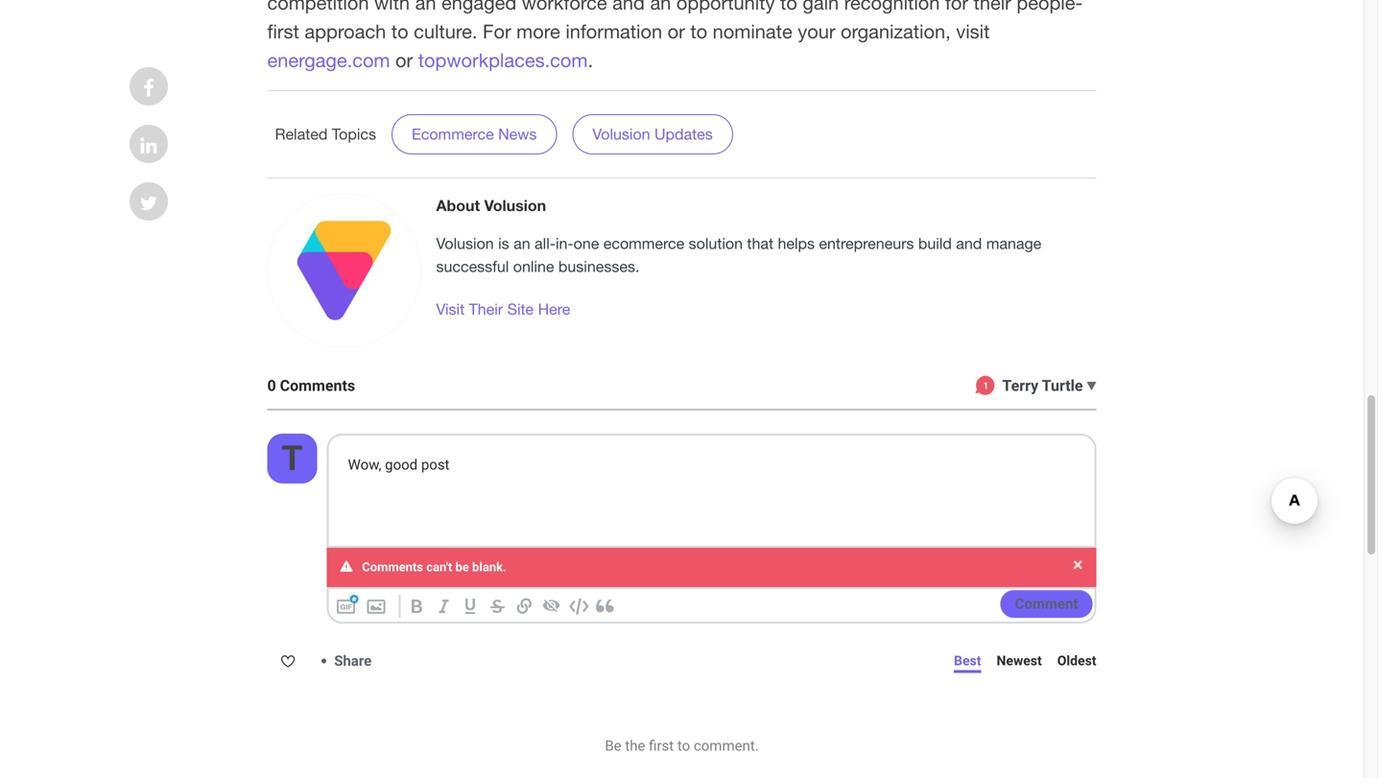 Task type: vqa. For each thing, say whether or not it's contained in the screenshot.
the bottom Volusion
yes



Task type: locate. For each thing, give the bounding box(es) containing it.
about volusion
[[436, 196, 546, 215]]

energage.com or topworkplaces.com .
[[267, 49, 593, 72]]

solution
[[689, 235, 743, 253]]

helps
[[778, 235, 815, 253]]

is
[[498, 235, 509, 253]]

2 vertical spatial volusion
[[436, 235, 494, 253]]

related topics
[[275, 125, 376, 143]]

one
[[574, 235, 599, 253]]

volusion up an
[[484, 196, 546, 215]]

news
[[498, 125, 537, 143]]

businesses.
[[559, 258, 640, 276]]

0 vertical spatial volusion
[[593, 125, 650, 143]]

updates
[[655, 125, 713, 143]]

here
[[538, 301, 571, 318]]

volusion up successful at the top left
[[436, 235, 494, 253]]

ecommerce
[[604, 235, 685, 253]]

and
[[956, 235, 982, 253]]

topics
[[332, 125, 376, 143]]

volusion for is
[[436, 235, 494, 253]]

about
[[436, 196, 480, 215]]

volusion
[[593, 125, 650, 143], [484, 196, 546, 215], [436, 235, 494, 253]]

site
[[507, 301, 534, 318]]

that
[[747, 235, 774, 253]]

twitter image
[[140, 194, 158, 213]]

facebook image
[[143, 79, 154, 98]]

linkedin image
[[140, 136, 157, 155]]

volusion inside volusion is an all-in-one ecommerce solution that helps entrepreneurs build and manage successful online businesses.
[[436, 235, 494, 253]]

online
[[513, 258, 554, 276]]

visit their site here link
[[436, 298, 571, 321]]

volusion left updates
[[593, 125, 650, 143]]

ecommerce news link
[[392, 114, 557, 155]]

energage.com link
[[267, 49, 390, 72]]



Task type: describe. For each thing, give the bounding box(es) containing it.
energage.com
[[267, 49, 390, 72]]

or
[[396, 49, 413, 72]]

build
[[918, 235, 952, 253]]

volusion updates
[[593, 125, 713, 143]]

ecommerce
[[412, 125, 494, 143]]

all-
[[535, 235, 556, 253]]

related
[[275, 125, 328, 143]]

1 vertical spatial volusion
[[484, 196, 546, 215]]

volusion is an all-in-one ecommerce solution that helps entrepreneurs build and manage successful online businesses.
[[436, 235, 1042, 276]]

in-
[[556, 235, 574, 253]]

an
[[514, 235, 530, 253]]

.
[[588, 49, 593, 72]]

visit
[[436, 301, 465, 318]]

visit their site here
[[436, 301, 571, 318]]

topworkplaces.com link
[[418, 49, 588, 72]]

entrepreneurs
[[819, 235, 914, 253]]

volusion for updates
[[593, 125, 650, 143]]

successful
[[436, 258, 509, 276]]

their
[[469, 301, 503, 318]]

ecommerce news
[[412, 125, 537, 143]]

topworkplaces.com
[[418, 49, 588, 72]]

volusion updates link
[[572, 114, 733, 155]]

manage
[[986, 235, 1042, 253]]



